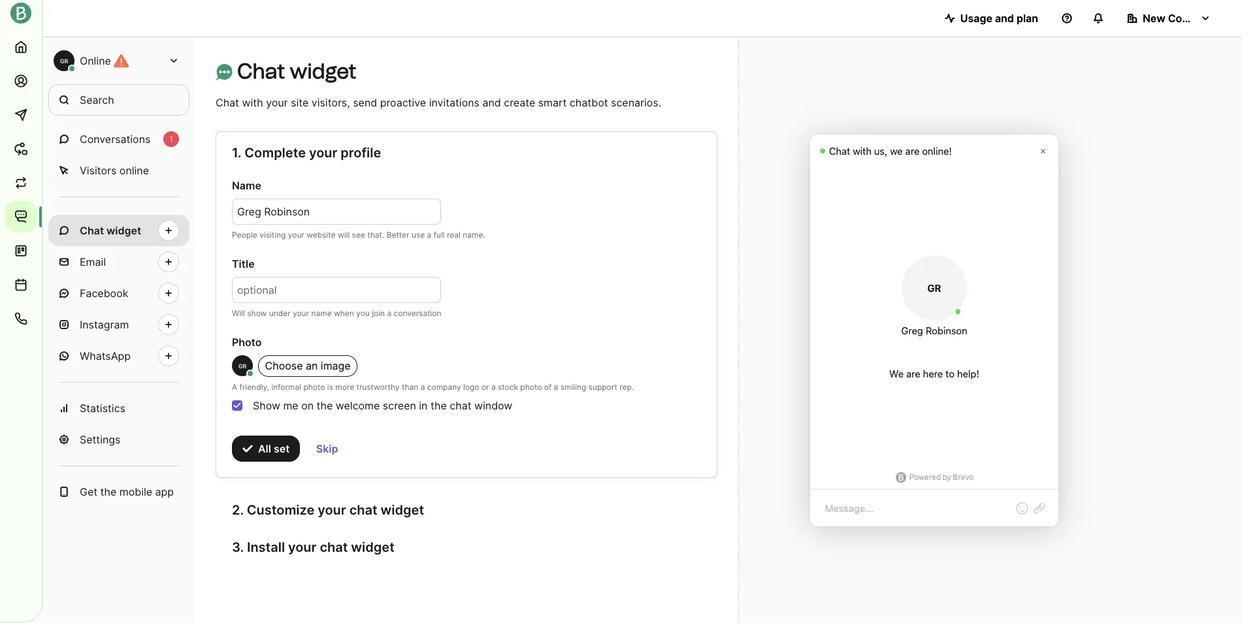 Task type: describe. For each thing, give the bounding box(es) containing it.
0 horizontal spatial gr
[[60, 57, 68, 64]]

0 vertical spatial chat
[[450, 399, 472, 412]]

0 vertical spatial chat
[[237, 59, 285, 84]]

3.
[[232, 540, 244, 556]]

profile
[[341, 145, 381, 161]]

informal
[[272, 382, 301, 392]]

when
[[334, 308, 354, 318]]

a left 'full'
[[427, 230, 432, 240]]

people
[[232, 230, 257, 240]]

trustworthy
[[357, 382, 400, 392]]

2. customize your chat widget
[[232, 502, 424, 518]]

a
[[232, 382, 237, 392]]

plan
[[1017, 12, 1039, 25]]

1. complete your profile
[[232, 145, 381, 161]]

online
[[120, 164, 149, 177]]

me
[[283, 399, 298, 412]]

get the mobile app link
[[48, 476, 190, 508]]

chat with your site visitors, send proactive invitations and create smart chatbot scenarios.
[[216, 96, 661, 109]]

all set
[[258, 442, 290, 455]]

company
[[427, 382, 461, 392]]

name
[[232, 179, 261, 192]]

2 photo from the left
[[520, 382, 542, 392]]

conversation
[[394, 308, 442, 318]]

will
[[338, 230, 350, 240]]

complete
[[245, 145, 306, 161]]

skip
[[316, 442, 338, 455]]

new
[[1143, 12, 1166, 25]]

mobile
[[119, 486, 152, 499]]

new company
[[1143, 12, 1217, 25]]

get the mobile app
[[80, 486, 174, 499]]

usage
[[961, 12, 993, 25]]

photo
[[232, 336, 262, 349]]

choose
[[265, 359, 303, 372]]

1 vertical spatial and
[[483, 96, 501, 109]]

a right "than"
[[421, 382, 425, 392]]

visitors
[[80, 164, 117, 177]]

your left name
[[293, 308, 309, 318]]

show
[[253, 399, 280, 412]]

0 horizontal spatial chat widget
[[80, 224, 141, 237]]

install
[[247, 540, 285, 556]]

conversations
[[80, 133, 151, 146]]

and inside 'usage and plan' button
[[995, 12, 1014, 25]]

0 horizontal spatial the
[[100, 486, 117, 499]]

website
[[307, 230, 336, 240]]

1
[[169, 134, 173, 144]]

send
[[353, 96, 377, 109]]

show me on the welcome screen in the chat window
[[253, 399, 513, 412]]

your for with
[[266, 96, 288, 109]]

1 photo from the left
[[304, 382, 325, 392]]

facebook link
[[48, 278, 190, 309]]

2 horizontal spatial the
[[431, 399, 447, 412]]

choose an image
[[265, 359, 351, 372]]

an
[[306, 359, 318, 372]]

customize
[[247, 502, 315, 518]]

your for customize
[[318, 502, 346, 518]]

more
[[335, 382, 354, 392]]

full
[[434, 230, 445, 240]]

window
[[474, 399, 513, 412]]

2 vertical spatial chat
[[80, 224, 104, 237]]

in
[[419, 399, 428, 412]]

people visiting your website will see that. better use a full real name.
[[232, 230, 485, 240]]

1 horizontal spatial chat widget
[[237, 59, 357, 84]]

Title text field
[[232, 277, 441, 303]]

search
[[80, 93, 114, 107]]

Name text field
[[232, 199, 441, 225]]

a right of
[[554, 382, 558, 392]]

whatsapp link
[[48, 341, 190, 372]]

your for install
[[288, 540, 317, 556]]

rep.
[[620, 382, 634, 392]]

invitations
[[429, 96, 480, 109]]

create
[[504, 96, 535, 109]]

your for visiting
[[288, 230, 304, 240]]

visitors,
[[312, 96, 350, 109]]

you
[[356, 308, 370, 318]]

chat for 3. install your chat widget
[[320, 540, 348, 556]]

usage and plan
[[961, 12, 1039, 25]]

online
[[80, 54, 111, 67]]

name
[[311, 308, 332, 318]]

usage and plan button
[[934, 5, 1049, 31]]

visitors online
[[80, 164, 149, 177]]

skip button
[[306, 436, 349, 462]]

new company button
[[1117, 5, 1222, 31]]

your for complete
[[309, 145, 338, 161]]

facebook
[[80, 287, 128, 300]]

email
[[80, 256, 106, 269]]

will show under your name when you join a conversation
[[232, 308, 442, 318]]



Task type: vqa. For each thing, say whether or not it's contained in the screenshot.
middle chat
yes



Task type: locate. For each thing, give the bounding box(es) containing it.
your right install
[[288, 540, 317, 556]]

photo left is
[[304, 382, 325, 392]]

smart
[[538, 96, 567, 109]]

gr left 'online'
[[60, 57, 68, 64]]

of
[[544, 382, 552, 392]]

photo left of
[[520, 382, 542, 392]]

widget
[[290, 59, 357, 84], [106, 224, 141, 237], [381, 502, 424, 518], [351, 540, 395, 556]]

site
[[291, 96, 309, 109]]

instagram
[[80, 318, 129, 331]]

statistics
[[80, 402, 125, 415]]

with
[[242, 96, 263, 109]]

show
[[247, 308, 267, 318]]

use
[[412, 230, 425, 240]]

chat widget up 'site'
[[237, 59, 357, 84]]

chat for 2. customize your chat widget
[[349, 502, 377, 518]]

1 vertical spatial chat
[[349, 502, 377, 518]]

join
[[372, 308, 385, 318]]

1 horizontal spatial and
[[995, 12, 1014, 25]]

settings link
[[48, 424, 190, 456]]

instagram link
[[48, 309, 190, 341]]

visitors online link
[[48, 155, 190, 186]]

proactive
[[380, 96, 426, 109]]

chat
[[450, 399, 472, 412], [349, 502, 377, 518], [320, 540, 348, 556]]

name.
[[463, 230, 485, 240]]

chat up the email in the top of the page
[[80, 224, 104, 237]]

image
[[321, 359, 351, 372]]

a right "or"
[[491, 382, 496, 392]]

widget image
[[216, 64, 232, 81]]

a friendly, informal photo is more trustworthy than a company logo or a stock photo of a smiling support rep.
[[232, 382, 634, 392]]

your left profile
[[309, 145, 338, 161]]

settings
[[80, 433, 121, 446]]

screen
[[383, 399, 416, 412]]

that.
[[367, 230, 384, 240]]

your left 'site'
[[266, 96, 288, 109]]

2 horizontal spatial chat
[[450, 399, 472, 412]]

whatsapp
[[80, 350, 131, 363]]

chat widget link
[[48, 215, 190, 246]]

1 horizontal spatial photo
[[520, 382, 542, 392]]

support
[[589, 382, 618, 392]]

photo
[[304, 382, 325, 392], [520, 382, 542, 392]]

friendly,
[[240, 382, 269, 392]]

1 horizontal spatial chat
[[349, 502, 377, 518]]

better
[[387, 230, 410, 240]]

will
[[232, 308, 245, 318]]

chat widget up email link
[[80, 224, 141, 237]]

0 vertical spatial and
[[995, 12, 1014, 25]]

set
[[274, 442, 290, 455]]

company
[[1168, 12, 1217, 25]]

your right visiting
[[288, 230, 304, 240]]

title
[[232, 258, 255, 271]]

1 vertical spatial gr
[[238, 363, 247, 370]]

2 vertical spatial chat
[[320, 540, 348, 556]]

0 horizontal spatial chat
[[320, 540, 348, 556]]

stock
[[498, 382, 518, 392]]

your up the 3. install your chat widget
[[318, 502, 346, 518]]

1 vertical spatial chat
[[216, 96, 239, 109]]

search link
[[48, 84, 190, 116]]

scenarios.
[[611, 96, 661, 109]]

under
[[269, 308, 291, 318]]

all
[[258, 442, 271, 455]]

chat left the with
[[216, 96, 239, 109]]

and left plan
[[995, 12, 1014, 25]]

on
[[301, 399, 314, 412]]

the right "in"
[[431, 399, 447, 412]]

0 horizontal spatial photo
[[304, 382, 325, 392]]

0 horizontal spatial and
[[483, 96, 501, 109]]

email link
[[48, 246, 190, 278]]

chat widget
[[237, 59, 357, 84], [80, 224, 141, 237]]

gr up friendly,
[[238, 363, 247, 370]]

chat down 2. customize your chat widget on the left bottom
[[320, 540, 348, 556]]

all set button
[[232, 436, 300, 462]]

a right join
[[387, 308, 392, 318]]

0 vertical spatial chat widget
[[237, 59, 357, 84]]

or
[[482, 382, 489, 392]]

your
[[266, 96, 288, 109], [309, 145, 338, 161], [288, 230, 304, 240], [293, 308, 309, 318], [318, 502, 346, 518], [288, 540, 317, 556]]

smiling
[[561, 382, 586, 392]]

and left create on the left of page
[[483, 96, 501, 109]]

get
[[80, 486, 97, 499]]

1 horizontal spatial the
[[317, 399, 333, 412]]

app
[[155, 486, 174, 499]]

the right get
[[100, 486, 117, 499]]

welcome
[[336, 399, 380, 412]]

1 vertical spatial chat widget
[[80, 224, 141, 237]]

logo
[[463, 382, 479, 392]]

is
[[327, 382, 333, 392]]

choose an image button
[[258, 356, 358, 377]]

the right on
[[317, 399, 333, 412]]

1.
[[232, 145, 241, 161]]

real
[[447, 230, 461, 240]]

chat up the with
[[237, 59, 285, 84]]

than
[[402, 382, 418, 392]]

0 vertical spatial gr
[[60, 57, 68, 64]]

and
[[995, 12, 1014, 25], [483, 96, 501, 109]]

chat up the 3. install your chat widget
[[349, 502, 377, 518]]

visiting
[[260, 230, 286, 240]]

statistics link
[[48, 393, 190, 424]]

chat down logo
[[450, 399, 472, 412]]

3. install your chat widget
[[232, 540, 395, 556]]

1 horizontal spatial gr
[[238, 363, 247, 370]]



